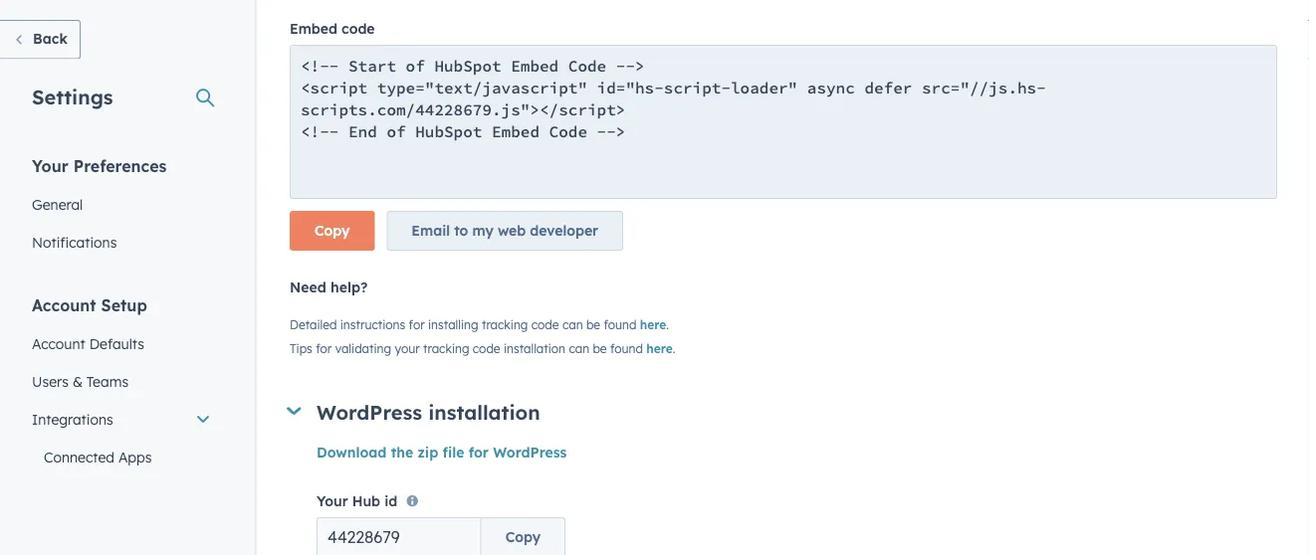 Task type: vqa. For each thing, say whether or not it's contained in the screenshot.
All contacts's the All
no



Task type: describe. For each thing, give the bounding box(es) containing it.
installation inside 'detailed instructions for installing tracking code can be found here . tips for validating your tracking code installation can be found here .'
[[504, 341, 566, 356]]

back link
[[0, 20, 81, 59]]

integrations button
[[20, 401, 223, 439]]

0 horizontal spatial code
[[342, 20, 375, 37]]

1 horizontal spatial copy button
[[482, 518, 566, 556]]

teams
[[86, 373, 129, 390]]

1 vertical spatial wordpress
[[493, 444, 567, 461]]

download the zip file for wordpress
[[317, 444, 567, 461]]

your preferences
[[32, 156, 167, 176]]

general
[[32, 196, 83, 213]]

need
[[290, 279, 326, 296]]

embed code element
[[290, 45, 1277, 263]]

general link
[[20, 186, 223, 224]]

caret image
[[287, 407, 301, 415]]

wordpress installation button
[[286, 400, 1277, 425]]

&
[[73, 373, 83, 390]]

copy for copy button within the embed code 'element'
[[315, 222, 350, 239]]

1 vertical spatial tracking
[[423, 341, 469, 356]]

1 vertical spatial found
[[610, 341, 643, 356]]

1 horizontal spatial tracking
[[482, 317, 528, 332]]

0 vertical spatial here
[[640, 317, 666, 332]]

connected
[[44, 449, 115, 466]]

account defaults
[[32, 335, 144, 352]]

account setup
[[32, 295, 147, 315]]

embed code
[[290, 20, 375, 37]]

developer
[[530, 222, 598, 239]]

1 vertical spatial here
[[646, 341, 673, 356]]

account for account setup
[[32, 295, 96, 315]]

detailed
[[290, 317, 337, 332]]

1 vertical spatial installation
[[428, 400, 540, 425]]

your preferences element
[[20, 155, 223, 261]]

installing
[[428, 317, 478, 332]]

1 horizontal spatial for
[[409, 317, 425, 332]]

connected apps
[[44, 449, 152, 466]]

0 horizontal spatial wordpress
[[317, 400, 422, 425]]

1 vertical spatial can
[[569, 341, 589, 356]]

2 vertical spatial for
[[469, 444, 489, 461]]

id
[[384, 493, 397, 510]]

the
[[391, 444, 413, 461]]

your
[[395, 341, 420, 356]]

embed
[[290, 20, 338, 37]]

<!-- Start of HubSpot Embed Code --> <script type="text/javascript" id="hs-script-loader" async defer src="//js.hs-scripts.com/44228679.js"></script> <!-- End of HubSpot Embed Code --> text field
[[290, 45, 1277, 199]]

Your Hub id text field
[[317, 518, 482, 556]]



Task type: locate. For each thing, give the bounding box(es) containing it.
account up users at the bottom left of page
[[32, 335, 85, 352]]

wordpress
[[317, 400, 422, 425], [493, 444, 567, 461]]

for
[[409, 317, 425, 332], [316, 341, 332, 356], [469, 444, 489, 461]]

detailed instructions for installing tracking code can be found here . tips for validating your tracking code installation can be found here .
[[290, 317, 676, 356]]

installation
[[504, 341, 566, 356], [428, 400, 540, 425]]

2 horizontal spatial code
[[531, 317, 559, 332]]

web
[[498, 222, 526, 239]]

wordpress installation
[[317, 400, 540, 425]]

2 horizontal spatial for
[[469, 444, 489, 461]]

0 horizontal spatial copy
[[315, 222, 350, 239]]

here link for tips for validating your tracking code installation can be found
[[646, 341, 673, 356]]

2 vertical spatial code
[[473, 341, 500, 356]]

here
[[640, 317, 666, 332], [646, 341, 673, 356]]

need help?
[[290, 279, 368, 296]]

1 vertical spatial for
[[316, 341, 332, 356]]

0 horizontal spatial copy button
[[290, 211, 375, 251]]

to
[[454, 222, 468, 239]]

for up your
[[409, 317, 425, 332]]

your
[[32, 156, 69, 176], [317, 493, 348, 510]]

back
[[33, 30, 68, 47]]

1 account from the top
[[32, 295, 96, 315]]

code down installing
[[473, 341, 500, 356]]

can
[[562, 317, 583, 332], [569, 341, 589, 356]]

tips
[[290, 341, 313, 356]]

preferences
[[73, 156, 167, 176]]

your hub id
[[317, 493, 397, 510]]

email to my web developer button
[[387, 211, 623, 251]]

download
[[317, 444, 387, 461]]

copy for the right copy button
[[505, 529, 541, 546]]

1 vertical spatial account
[[32, 335, 85, 352]]

0 horizontal spatial for
[[316, 341, 332, 356]]

0 vertical spatial found
[[604, 317, 637, 332]]

1 vertical spatial .
[[673, 341, 676, 356]]

for right file
[[469, 444, 489, 461]]

1 horizontal spatial .
[[673, 341, 676, 356]]

0 vertical spatial copy button
[[290, 211, 375, 251]]

1 vertical spatial code
[[531, 317, 559, 332]]

0 vertical spatial for
[[409, 317, 425, 332]]

0 vertical spatial your
[[32, 156, 69, 176]]

account for account defaults
[[32, 335, 85, 352]]

copy
[[315, 222, 350, 239], [505, 529, 541, 546]]

1 vertical spatial be
[[593, 341, 607, 356]]

for right tips
[[316, 341, 332, 356]]

instructions
[[340, 317, 405, 332]]

copy inside embed code 'element'
[[315, 222, 350, 239]]

users & teams
[[32, 373, 129, 390]]

settings
[[32, 84, 113, 109]]

1 vertical spatial copy button
[[482, 518, 566, 556]]

1 horizontal spatial your
[[317, 493, 348, 510]]

tracking down installing
[[423, 341, 469, 356]]

your left hub
[[317, 493, 348, 510]]

0 vertical spatial wordpress
[[317, 400, 422, 425]]

tracking right installing
[[482, 317, 528, 332]]

validating
[[335, 341, 391, 356]]

zip
[[418, 444, 438, 461]]

your for your preferences
[[32, 156, 69, 176]]

0 vertical spatial here link
[[640, 317, 666, 332]]

0 vertical spatial copy
[[315, 222, 350, 239]]

here link for detailed instructions for installing tracking code can be found
[[640, 317, 666, 332]]

help?
[[331, 279, 368, 296]]

copy button inside embed code 'element'
[[290, 211, 375, 251]]

tracking
[[482, 317, 528, 332], [423, 341, 469, 356]]

users & teams link
[[20, 363, 223, 401]]

0 horizontal spatial your
[[32, 156, 69, 176]]

integrations
[[32, 411, 113, 428]]

account
[[32, 295, 96, 315], [32, 335, 85, 352]]

connected apps link
[[20, 439, 223, 476]]

0 vertical spatial installation
[[504, 341, 566, 356]]

your up general in the top of the page
[[32, 156, 69, 176]]

1 vertical spatial here link
[[646, 341, 673, 356]]

0 vertical spatial can
[[562, 317, 583, 332]]

apps
[[118, 449, 152, 466]]

file
[[443, 444, 464, 461]]

1 horizontal spatial wordpress
[[493, 444, 567, 461]]

0 vertical spatial be
[[586, 317, 600, 332]]

1 vertical spatial your
[[317, 493, 348, 510]]

download the zip file for wordpress link
[[317, 444, 567, 461]]

your for your hub id
[[317, 493, 348, 510]]

wordpress right file
[[493, 444, 567, 461]]

1 vertical spatial copy
[[505, 529, 541, 546]]

copy button
[[290, 211, 375, 251], [482, 518, 566, 556]]

here link
[[640, 317, 666, 332], [646, 341, 673, 356]]

hub
[[352, 493, 380, 510]]

0 vertical spatial account
[[32, 295, 96, 315]]

account inside account defaults link
[[32, 335, 85, 352]]

setup
[[101, 295, 147, 315]]

0 vertical spatial .
[[666, 317, 669, 332]]

notifications link
[[20, 224, 223, 261]]

code right embed
[[342, 20, 375, 37]]

account defaults link
[[20, 325, 223, 363]]

1 horizontal spatial copy
[[505, 529, 541, 546]]

be
[[586, 317, 600, 332], [593, 341, 607, 356]]

code right installing
[[531, 317, 559, 332]]

0 vertical spatial code
[[342, 20, 375, 37]]

email to my web developer
[[412, 222, 598, 239]]

2 account from the top
[[32, 335, 85, 352]]

.
[[666, 317, 669, 332], [673, 341, 676, 356]]

0 vertical spatial tracking
[[482, 317, 528, 332]]

users
[[32, 373, 69, 390]]

wordpress up download
[[317, 400, 422, 425]]

my
[[472, 222, 494, 239]]

code
[[342, 20, 375, 37], [531, 317, 559, 332], [473, 341, 500, 356]]

0 horizontal spatial .
[[666, 317, 669, 332]]

1 horizontal spatial code
[[473, 341, 500, 356]]

account setup element
[[20, 294, 223, 556]]

found
[[604, 317, 637, 332], [610, 341, 643, 356]]

account up account defaults
[[32, 295, 96, 315]]

email
[[412, 222, 450, 239]]

0 horizontal spatial tracking
[[423, 341, 469, 356]]

notifications
[[32, 233, 117, 251]]

defaults
[[89, 335, 144, 352]]



